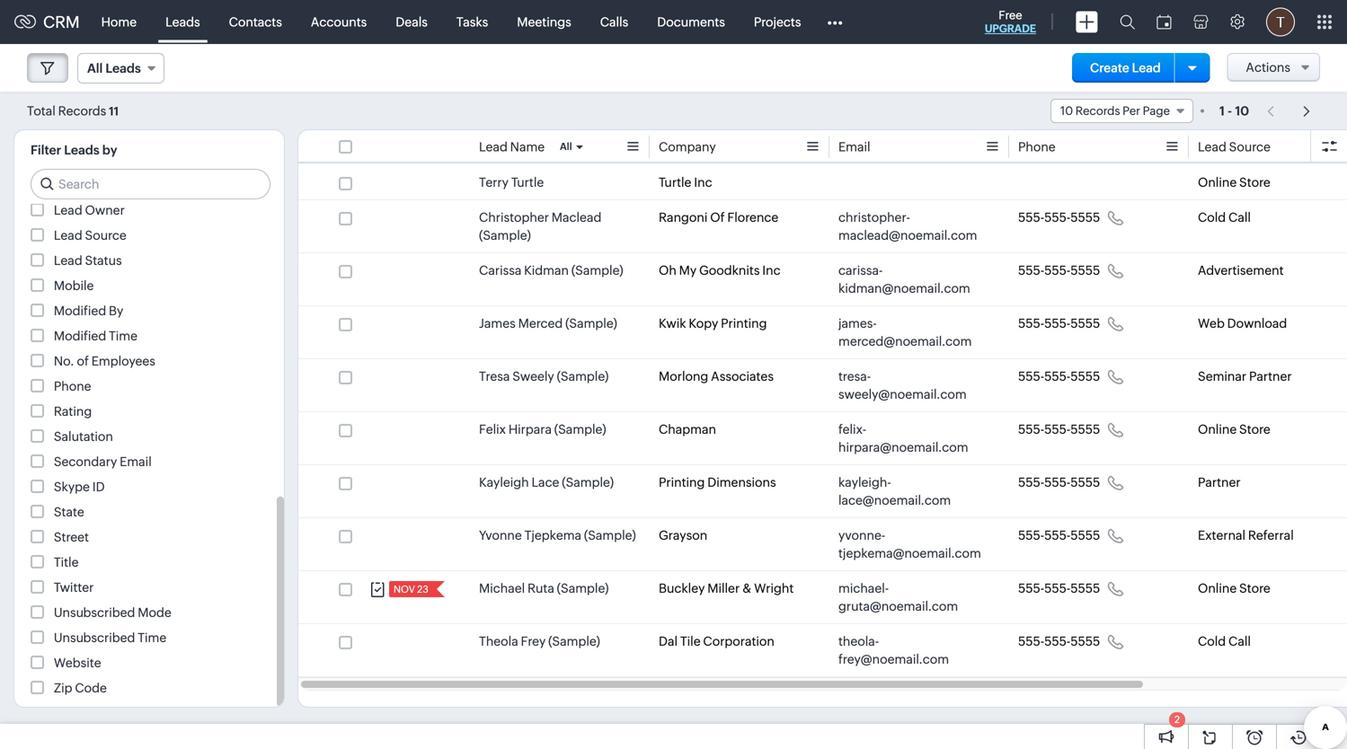 Task type: describe. For each thing, give the bounding box(es) containing it.
christopher- maclead@noemail.com link
[[839, 209, 982, 244]]

kayleigh-
[[839, 475, 891, 490]]

felix- hirpara@noemail.com
[[839, 422, 968, 455]]

james merced (sample)
[[479, 316, 617, 331]]

website
[[54, 656, 101, 671]]

5555 for christopher- maclead@noemail.com
[[1071, 210, 1100, 225]]

Other Modules field
[[816, 8, 854, 36]]

contacts link
[[214, 0, 296, 44]]

theola-
[[839, 635, 879, 649]]

christopher maclead (sample) link
[[479, 209, 641, 244]]

crm
[[43, 13, 80, 31]]

records for 10
[[1076, 104, 1120, 118]]

projects
[[754, 15, 801, 29]]

carissa kidman (sample)
[[479, 263, 623, 278]]

tile
[[680, 635, 701, 649]]

1 horizontal spatial source
[[1229, 140, 1271, 154]]

web download
[[1198, 316, 1287, 331]]

frey@noemail.com
[[839, 653, 949, 667]]

felix-
[[839, 422, 867, 437]]

lead up mobile
[[54, 253, 82, 268]]

merced
[[518, 316, 563, 331]]

555-555-5555 for theola- frey@noemail.com
[[1018, 635, 1100, 649]]

(sample) for michael ruta (sample)
[[557, 582, 609, 596]]

1
[[1220, 104, 1225, 118]]

home link
[[87, 0, 151, 44]]

calls
[[600, 15, 628, 29]]

call for theola- frey@noemail.com
[[1229, 635, 1251, 649]]

1 horizontal spatial lead source
[[1198, 140, 1271, 154]]

hirpara@noemail.com
[[839, 440, 968, 455]]

terry turtle
[[479, 175, 544, 190]]

james
[[479, 316, 516, 331]]

christopher
[[479, 210, 549, 225]]

street
[[54, 530, 89, 545]]

kopy
[[689, 316, 718, 331]]

chapman
[[659, 422, 716, 437]]

0 horizontal spatial inc
[[694, 175, 712, 190]]

modified for modified time
[[54, 329, 106, 343]]

10 records per page
[[1061, 104, 1170, 118]]

page
[[1143, 104, 1170, 118]]

my
[[679, 263, 697, 278]]

1 horizontal spatial email
[[839, 140, 871, 154]]

1 horizontal spatial 10
[[1235, 104, 1249, 118]]

maclead@noemail.com
[[839, 228, 977, 243]]

1 horizontal spatial printing
[[721, 316, 767, 331]]

5555 for james- merced@noemail.com
[[1071, 316, 1100, 331]]

michael ruta (sample) link
[[479, 580, 609, 598]]

buckley
[[659, 582, 705, 596]]

christopher maclead (sample)
[[479, 210, 602, 243]]

create menu element
[[1065, 0, 1109, 44]]

skype
[[54, 480, 90, 494]]

merced@noemail.com
[[839, 334, 972, 349]]

morlong
[[659, 369, 709, 384]]

5555 for yvonne- tjepkema@noemail.com
[[1071, 528, 1100, 543]]

1 store from the top
[[1239, 175, 1271, 190]]

modified by
[[54, 304, 123, 318]]

michael ruta (sample)
[[479, 582, 609, 596]]

kayleigh lace (sample)
[[479, 475, 614, 490]]

store for felix- hirpara@noemail.com
[[1239, 422, 1271, 437]]

1 online store from the top
[[1198, 175, 1271, 190]]

555-555-5555 for christopher- maclead@noemail.com
[[1018, 210, 1100, 225]]

of
[[77, 354, 89, 369]]

mode
[[138, 606, 171, 620]]

james- merced@noemail.com
[[839, 316, 972, 349]]

555-555-5555 for kayleigh- lace@noemail.com
[[1018, 475, 1100, 490]]

nov
[[394, 584, 415, 595]]

yvonne
[[479, 528, 522, 543]]

cold for theola- frey@noemail.com
[[1198, 635, 1226, 649]]

all leads
[[87, 61, 141, 75]]

10 Records Per Page field
[[1051, 99, 1194, 123]]

tjepkema
[[525, 528, 582, 543]]

filter leads by
[[31, 143, 117, 157]]

dal tile corporation
[[659, 635, 775, 649]]

1 horizontal spatial inc
[[762, 263, 781, 278]]

1 vertical spatial email
[[120, 455, 152, 469]]

zip code
[[54, 681, 107, 696]]

lead left name at the left top of page
[[479, 140, 508, 154]]

terry turtle link
[[479, 173, 544, 191]]

james- merced@noemail.com link
[[839, 315, 982, 351]]

lace
[[532, 475, 559, 490]]

carissa kidman (sample) link
[[479, 262, 623, 280]]

kwik
[[659, 316, 686, 331]]

leads for filter leads by
[[64, 143, 100, 157]]

james-
[[839, 316, 877, 331]]

create menu image
[[1076, 11, 1098, 33]]

5555 for kayleigh- lace@noemail.com
[[1071, 475, 1100, 490]]

felix
[[479, 422, 506, 437]]

all for all
[[560, 141, 572, 152]]

create
[[1090, 61, 1130, 75]]

deals link
[[381, 0, 442, 44]]

home
[[101, 15, 137, 29]]

5555 for carissa- kidman@noemail.com
[[1071, 263, 1100, 278]]

rangoni of florence
[[659, 210, 779, 225]]

per
[[1123, 104, 1141, 118]]

documents link
[[643, 0, 740, 44]]

create lead
[[1090, 61, 1161, 75]]

1 horizontal spatial partner
[[1249, 369, 1292, 384]]

by
[[109, 304, 123, 318]]

lead up lead status
[[54, 228, 82, 243]]

(sample) for tresa sweely (sample)
[[557, 369, 609, 384]]

(sample) for christopher maclead (sample)
[[479, 228, 531, 243]]

10 inside field
[[1061, 104, 1073, 118]]

skype id
[[54, 480, 105, 494]]

cold call for theola- frey@noemail.com
[[1198, 635, 1251, 649]]

grayson
[[659, 528, 708, 543]]

call for christopher- maclead@noemail.com
[[1229, 210, 1251, 225]]

deals
[[396, 15, 428, 29]]

&
[[742, 582, 752, 596]]

1 vertical spatial printing
[[659, 475, 705, 490]]

555-555-5555 for yvonne- tjepkema@noemail.com
[[1018, 528, 1100, 543]]

secondary
[[54, 455, 117, 469]]

kwik kopy printing
[[659, 316, 767, 331]]

sweely
[[513, 369, 554, 384]]

theola- frey@noemail.com
[[839, 635, 949, 667]]

tresa sweely (sample) link
[[479, 368, 609, 386]]

lead down 1
[[1198, 140, 1227, 154]]

1 online from the top
[[1198, 175, 1237, 190]]

documents
[[657, 15, 725, 29]]

555-555-5555 for carissa- kidman@noemail.com
[[1018, 263, 1100, 278]]

michael-
[[839, 582, 889, 596]]

christopher-
[[839, 210, 910, 225]]

accounts link
[[296, 0, 381, 44]]



Task type: vqa. For each thing, say whether or not it's contained in the screenshot.
first '4' from the bottom of the page
no



Task type: locate. For each thing, give the bounding box(es) containing it.
create lead button
[[1072, 53, 1179, 83]]

online for felix- hirpara@noemail.com
[[1198, 422, 1237, 437]]

2 vertical spatial leads
[[64, 143, 100, 157]]

email
[[839, 140, 871, 154], [120, 455, 152, 469]]

search image
[[1120, 14, 1135, 30]]

(sample) down christopher
[[479, 228, 531, 243]]

(sample) right kidman
[[571, 263, 623, 278]]

kayleigh- lace@noemail.com
[[839, 475, 951, 508]]

online store for felix- hirpara@noemail.com
[[1198, 422, 1271, 437]]

lead right create
[[1132, 61, 1161, 75]]

3 store from the top
[[1239, 582, 1271, 596]]

michael
[[479, 582, 525, 596]]

lead name
[[479, 140, 545, 154]]

carissa
[[479, 263, 522, 278]]

unsubscribed for unsubscribed time
[[54, 631, 135, 645]]

(sample) right tjepkema
[[584, 528, 636, 543]]

modified up of at the top left of the page
[[54, 329, 106, 343]]

1 vertical spatial source
[[85, 228, 127, 243]]

0 vertical spatial partner
[[1249, 369, 1292, 384]]

theola
[[479, 635, 518, 649]]

filter
[[31, 143, 61, 157]]

3 555-555-5555 from the top
[[1018, 316, 1100, 331]]

0 horizontal spatial email
[[120, 455, 152, 469]]

turtle right terry
[[511, 175, 544, 190]]

2 horizontal spatial leads
[[165, 15, 200, 29]]

store down 1 - 10
[[1239, 175, 1271, 190]]

7 5555 from the top
[[1071, 528, 1100, 543]]

store down external referral
[[1239, 582, 1271, 596]]

1 vertical spatial store
[[1239, 422, 1271, 437]]

lead source
[[1198, 140, 1271, 154], [54, 228, 127, 243]]

leads right home
[[165, 15, 200, 29]]

leads link
[[151, 0, 214, 44]]

(sample) for kayleigh lace (sample)
[[562, 475, 614, 490]]

search element
[[1109, 0, 1146, 44]]

lead
[[1132, 61, 1161, 75], [479, 140, 508, 154], [1198, 140, 1227, 154], [54, 203, 82, 218], [54, 228, 82, 243], [54, 253, 82, 268]]

(sample) right sweely
[[557, 369, 609, 384]]

kayleigh lace (sample) link
[[479, 474, 614, 492]]

0 vertical spatial printing
[[721, 316, 767, 331]]

online
[[1198, 175, 1237, 190], [1198, 422, 1237, 437], [1198, 582, 1237, 596]]

1 modified from the top
[[54, 304, 106, 318]]

1 vertical spatial online store
[[1198, 422, 1271, 437]]

1 vertical spatial time
[[138, 631, 167, 645]]

lead status
[[54, 253, 122, 268]]

1 vertical spatial partner
[[1198, 475, 1241, 490]]

All Leads field
[[77, 53, 164, 84]]

1 vertical spatial lead source
[[54, 228, 127, 243]]

1 5555 from the top
[[1071, 210, 1100, 225]]

0 horizontal spatial 10
[[1061, 104, 1073, 118]]

email right secondary at the bottom left of the page
[[120, 455, 152, 469]]

0 vertical spatial cold call
[[1198, 210, 1251, 225]]

leads for all leads
[[105, 61, 141, 75]]

row group containing terry turtle
[[298, 165, 1347, 678]]

online store down external referral
[[1198, 582, 1271, 596]]

online for michael- gruta@noemail.com
[[1198, 582, 1237, 596]]

1 unsubscribed from the top
[[54, 606, 135, 620]]

cold
[[1198, 210, 1226, 225], [1198, 635, 1226, 649]]

records inside field
[[1076, 104, 1120, 118]]

yvonne tjepkema (sample)
[[479, 528, 636, 543]]

1 555-555-5555 from the top
[[1018, 210, 1100, 225]]

0 horizontal spatial source
[[85, 228, 127, 243]]

4 5555 from the top
[[1071, 369, 1100, 384]]

(sample) for carissa kidman (sample)
[[571, 263, 623, 278]]

rating
[[54, 404, 92, 419]]

all for all leads
[[87, 61, 103, 75]]

advertisement
[[1198, 263, 1284, 278]]

(sample) for yvonne tjepkema (sample)
[[584, 528, 636, 543]]

0 vertical spatial source
[[1229, 140, 1271, 154]]

5555 for theola- frey@noemail.com
[[1071, 635, 1100, 649]]

james merced (sample) link
[[479, 315, 617, 333]]

2 online store from the top
[[1198, 422, 1271, 437]]

4 555-555-5555 from the top
[[1018, 369, 1100, 384]]

0 vertical spatial phone
[[1018, 140, 1056, 154]]

5 555-555-5555 from the top
[[1018, 422, 1100, 437]]

lead inside create lead button
[[1132, 61, 1161, 75]]

leads inside "link"
[[165, 15, 200, 29]]

1 vertical spatial inc
[[762, 263, 781, 278]]

1 vertical spatial cold call
[[1198, 635, 1251, 649]]

2 store from the top
[[1239, 422, 1271, 437]]

store for michael- gruta@noemail.com
[[1239, 582, 1271, 596]]

inc
[[694, 175, 712, 190], [762, 263, 781, 278]]

0 vertical spatial leads
[[165, 15, 200, 29]]

zip
[[54, 681, 72, 696]]

upgrade
[[985, 22, 1036, 35]]

2 cold call from the top
[[1198, 635, 1251, 649]]

(sample) for james merced (sample)
[[565, 316, 617, 331]]

inc up of
[[694, 175, 712, 190]]

0 vertical spatial call
[[1229, 210, 1251, 225]]

tresa sweely (sample)
[[479, 369, 609, 384]]

0 vertical spatial lead source
[[1198, 140, 1271, 154]]

1 vertical spatial online
[[1198, 422, 1237, 437]]

1 - 10
[[1220, 104, 1249, 118]]

2 turtle from the left
[[659, 175, 692, 190]]

1 cold from the top
[[1198, 210, 1226, 225]]

seminar
[[1198, 369, 1247, 384]]

1 call from the top
[[1229, 210, 1251, 225]]

kidman
[[524, 263, 569, 278]]

code
[[75, 681, 107, 696]]

0 vertical spatial store
[[1239, 175, 1271, 190]]

6 5555 from the top
[[1071, 475, 1100, 490]]

source down owner
[[85, 228, 127, 243]]

time for unsubscribed time
[[138, 631, 167, 645]]

0 horizontal spatial lead source
[[54, 228, 127, 243]]

all right name at the left top of page
[[560, 141, 572, 152]]

(sample) right ruta
[[557, 582, 609, 596]]

modified down mobile
[[54, 304, 106, 318]]

actions
[[1246, 60, 1291, 75]]

all up total records 11
[[87, 61, 103, 75]]

1 vertical spatial phone
[[54, 379, 91, 394]]

leads left by
[[64, 143, 100, 157]]

0 horizontal spatial phone
[[54, 379, 91, 394]]

(sample) right the hirpara
[[554, 422, 606, 437]]

tasks
[[457, 15, 488, 29]]

time for modified time
[[109, 329, 138, 343]]

2 modified from the top
[[54, 329, 106, 343]]

morlong associates
[[659, 369, 774, 384]]

wright
[[754, 582, 794, 596]]

0 horizontal spatial all
[[87, 61, 103, 75]]

meetings link
[[503, 0, 586, 44]]

5555 for tresa- sweely@noemail.com
[[1071, 369, 1100, 384]]

0 horizontal spatial partner
[[1198, 475, 1241, 490]]

6 555-555-5555 from the top
[[1018, 475, 1100, 490]]

modified
[[54, 304, 106, 318], [54, 329, 106, 343]]

2 vertical spatial online
[[1198, 582, 1237, 596]]

online store down seminar partner
[[1198, 422, 1271, 437]]

yvonne- tjepkema@noemail.com link
[[839, 527, 982, 563]]

of
[[710, 210, 725, 225]]

turtle up the 'rangoni'
[[659, 175, 692, 190]]

3 5555 from the top
[[1071, 316, 1100, 331]]

2 online from the top
[[1198, 422, 1237, 437]]

row group
[[298, 165, 1347, 678]]

lead source down 1 - 10
[[1198, 140, 1271, 154]]

online store down 1 - 10
[[1198, 175, 1271, 190]]

lace@noemail.com
[[839, 493, 951, 508]]

goodknits
[[699, 263, 760, 278]]

source down 1 - 10
[[1229, 140, 1271, 154]]

kayleigh- lace@noemail.com link
[[839, 474, 982, 510]]

1 horizontal spatial phone
[[1018, 140, 1056, 154]]

9 555-555-5555 from the top
[[1018, 635, 1100, 649]]

dal
[[659, 635, 678, 649]]

1 horizontal spatial records
[[1076, 104, 1120, 118]]

id
[[92, 480, 105, 494]]

modified for modified by
[[54, 304, 106, 318]]

employees
[[91, 354, 155, 369]]

3 online store from the top
[[1198, 582, 1271, 596]]

555-555-5555 for tresa- sweely@noemail.com
[[1018, 369, 1100, 384]]

2 cold from the top
[[1198, 635, 1226, 649]]

7 555-555-5555 from the top
[[1018, 528, 1100, 543]]

555-555-5555 for james- merced@noemail.com
[[1018, 316, 1100, 331]]

(sample) right lace
[[562, 475, 614, 490]]

0 vertical spatial online
[[1198, 175, 1237, 190]]

accounts
[[311, 15, 367, 29]]

inc right goodknits
[[762, 263, 781, 278]]

2 555-555-5555 from the top
[[1018, 263, 1100, 278]]

printing right kopy
[[721, 316, 767, 331]]

11
[[109, 105, 119, 118]]

kidman@noemail.com
[[839, 281, 970, 296]]

0 vertical spatial time
[[109, 329, 138, 343]]

1 vertical spatial leads
[[105, 61, 141, 75]]

yvonne tjepkema (sample) link
[[479, 527, 636, 545]]

9 5555 from the top
[[1071, 635, 1100, 649]]

0 vertical spatial online store
[[1198, 175, 1271, 190]]

online down seminar at the right of the page
[[1198, 422, 1237, 437]]

1 vertical spatial unsubscribed
[[54, 631, 135, 645]]

theola frey (sample) link
[[479, 633, 600, 651]]

projects link
[[740, 0, 816, 44]]

store down seminar partner
[[1239, 422, 1271, 437]]

calendar image
[[1157, 15, 1172, 29]]

0 vertical spatial modified
[[54, 304, 106, 318]]

10 right the -
[[1235, 104, 1249, 118]]

ruta
[[528, 582, 554, 596]]

23
[[417, 584, 429, 595]]

1 horizontal spatial turtle
[[659, 175, 692, 190]]

1 horizontal spatial all
[[560, 141, 572, 152]]

christopher- maclead@noemail.com
[[839, 210, 977, 243]]

0 vertical spatial all
[[87, 61, 103, 75]]

status
[[85, 253, 122, 268]]

secondary email
[[54, 455, 152, 469]]

5555 for felix- hirpara@noemail.com
[[1071, 422, 1100, 437]]

0 vertical spatial email
[[839, 140, 871, 154]]

carissa- kidman@noemail.com
[[839, 263, 970, 296]]

associates
[[711, 369, 774, 384]]

2 vertical spatial store
[[1239, 582, 1271, 596]]

time down mode
[[138, 631, 167, 645]]

2 unsubscribed from the top
[[54, 631, 135, 645]]

turtle inside terry turtle link
[[511, 175, 544, 190]]

0 horizontal spatial turtle
[[511, 175, 544, 190]]

Search text field
[[31, 170, 270, 199]]

unsubscribed up unsubscribed time
[[54, 606, 135, 620]]

email up the christopher-
[[839, 140, 871, 154]]

(sample) inside christopher maclead (sample)
[[479, 228, 531, 243]]

5555
[[1071, 210, 1100, 225], [1071, 263, 1100, 278], [1071, 316, 1100, 331], [1071, 369, 1100, 384], [1071, 422, 1100, 437], [1071, 475, 1100, 490], [1071, 528, 1100, 543], [1071, 582, 1100, 596], [1071, 635, 1100, 649]]

profile element
[[1256, 0, 1306, 44]]

theola- frey@noemail.com link
[[839, 633, 982, 669]]

1 vertical spatial cold
[[1198, 635, 1226, 649]]

8 5555 from the top
[[1071, 582, 1100, 596]]

records left 11
[[58, 104, 106, 118]]

by
[[102, 143, 117, 157]]

1 cold call from the top
[[1198, 210, 1251, 225]]

seminar partner
[[1198, 369, 1292, 384]]

8 555-555-5555 from the top
[[1018, 582, 1100, 596]]

online down 1
[[1198, 175, 1237, 190]]

records
[[58, 104, 106, 118], [1076, 104, 1120, 118]]

salutation
[[54, 430, 113, 444]]

2
[[1175, 715, 1180, 726]]

free upgrade
[[985, 9, 1036, 35]]

2 vertical spatial online store
[[1198, 582, 1271, 596]]

leads inside field
[[105, 61, 141, 75]]

cold for christopher- maclead@noemail.com
[[1198, 210, 1226, 225]]

partner up external
[[1198, 475, 1241, 490]]

printing dimensions
[[659, 475, 776, 490]]

phone
[[1018, 140, 1056, 154], [54, 379, 91, 394]]

(sample) right the frey
[[548, 635, 600, 649]]

(sample) for theola frey (sample)
[[548, 635, 600, 649]]

leads up 11
[[105, 61, 141, 75]]

mobile
[[54, 279, 94, 293]]

555-555-5555 for felix- hirpara@noemail.com
[[1018, 422, 1100, 437]]

time up employees
[[109, 329, 138, 343]]

1 vertical spatial call
[[1229, 635, 1251, 649]]

all inside field
[[87, 61, 103, 75]]

state
[[54, 505, 84, 520]]

cold call for christopher- maclead@noemail.com
[[1198, 210, 1251, 225]]

0 horizontal spatial records
[[58, 104, 106, 118]]

lead source down lead owner
[[54, 228, 127, 243]]

0 horizontal spatial printing
[[659, 475, 705, 490]]

1 turtle from the left
[[511, 175, 544, 190]]

tresa-
[[839, 369, 871, 384]]

5 5555 from the top
[[1071, 422, 1100, 437]]

(sample) inside 'link'
[[557, 582, 609, 596]]

gruta@noemail.com
[[839, 600, 958, 614]]

(sample) right merced at the top
[[565, 316, 617, 331]]

0 vertical spatial unsubscribed
[[54, 606, 135, 620]]

unsubscribed for unsubscribed mode
[[54, 606, 135, 620]]

555-555-5555
[[1018, 210, 1100, 225], [1018, 263, 1100, 278], [1018, 316, 1100, 331], [1018, 369, 1100, 384], [1018, 422, 1100, 437], [1018, 475, 1100, 490], [1018, 528, 1100, 543], [1018, 582, 1100, 596], [1018, 635, 1100, 649]]

0 horizontal spatial leads
[[64, 143, 100, 157]]

1 vertical spatial modified
[[54, 329, 106, 343]]

yvonne-
[[839, 528, 886, 543]]

records for total
[[58, 104, 106, 118]]

online store for michael- gruta@noemail.com
[[1198, 582, 1271, 596]]

0 vertical spatial cold
[[1198, 210, 1226, 225]]

unsubscribed up website
[[54, 631, 135, 645]]

lead owner
[[54, 203, 125, 218]]

10 left per
[[1061, 104, 1073, 118]]

unsubscribed time
[[54, 631, 167, 645]]

-
[[1228, 104, 1232, 118]]

partner right seminar at the right of the page
[[1249, 369, 1292, 384]]

frey
[[521, 635, 546, 649]]

0 vertical spatial inc
[[694, 175, 712, 190]]

profile image
[[1266, 8, 1295, 36]]

turtle inc
[[659, 175, 712, 190]]

555-555-5555 for michael- gruta@noemail.com
[[1018, 582, 1100, 596]]

(sample) for felix hirpara (sample)
[[554, 422, 606, 437]]

printing up grayson
[[659, 475, 705, 490]]

3 online from the top
[[1198, 582, 1237, 596]]

2 5555 from the top
[[1071, 263, 1100, 278]]

5555 for michael- gruta@noemail.com
[[1071, 582, 1100, 596]]

1 horizontal spatial leads
[[105, 61, 141, 75]]

contacts
[[229, 15, 282, 29]]

1 vertical spatial all
[[560, 141, 572, 152]]

2 call from the top
[[1229, 635, 1251, 649]]

online down external
[[1198, 582, 1237, 596]]

lead left owner
[[54, 203, 82, 218]]

records left per
[[1076, 104, 1120, 118]]



